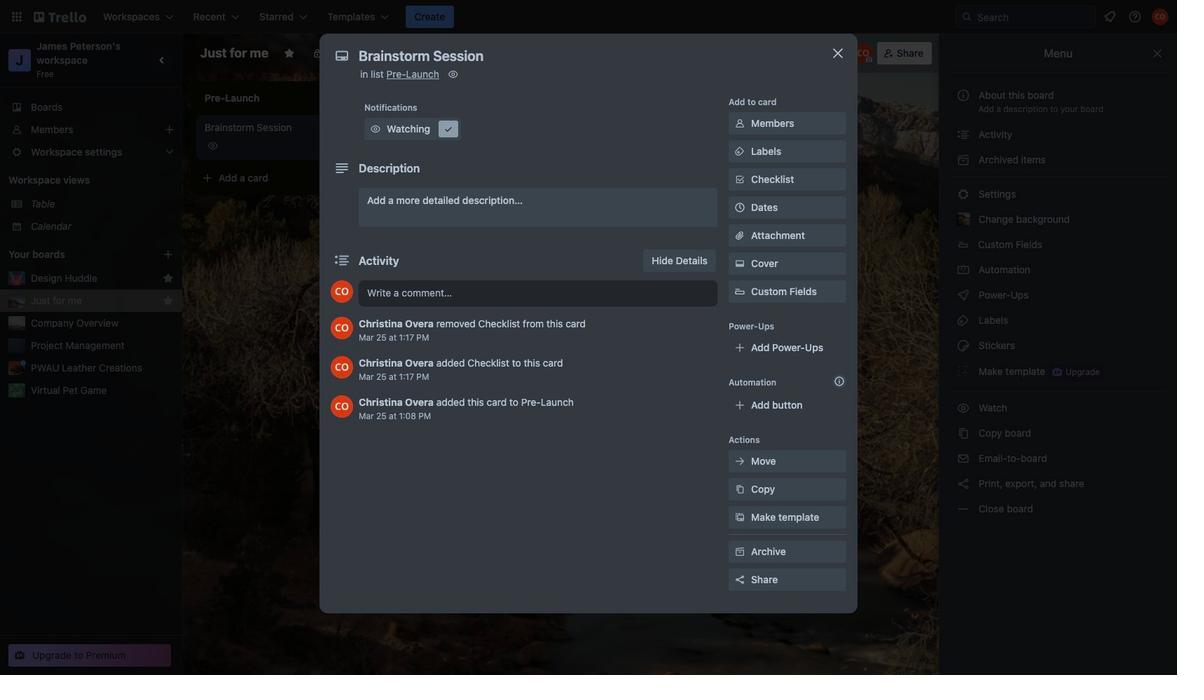 Task type: describe. For each thing, give the bounding box(es) containing it.
close dialog image
[[830, 45, 847, 62]]

Search field
[[973, 7, 1096, 27]]

1 starred icon image from the top
[[163, 273, 174, 284]]

open information menu image
[[1129, 10, 1143, 24]]

1 christina overa (christinaovera) image from the top
[[331, 280, 353, 303]]

search image
[[962, 11, 973, 22]]

primary element
[[0, 0, 1178, 34]]

Board name text field
[[194, 42, 276, 65]]

christina overa (christinaovera) image inside primary element
[[1153, 8, 1170, 25]]



Task type: locate. For each thing, give the bounding box(es) containing it.
sm image
[[447, 67, 461, 81], [733, 116, 747, 130], [369, 122, 383, 136], [957, 128, 971, 142], [733, 144, 747, 158], [957, 153, 971, 167], [733, 257, 747, 271], [957, 263, 971, 277], [957, 288, 971, 302], [957, 313, 971, 327], [733, 482, 747, 496]]

0 vertical spatial starred icon image
[[163, 273, 174, 284]]

christina overa (christinaovera) image
[[331, 280, 353, 303], [331, 395, 353, 418]]

0 vertical spatial christina overa (christinaovera) image
[[331, 280, 353, 303]]

add board image
[[163, 249, 174, 260]]

2 christina overa (christinaovera) image from the top
[[331, 395, 353, 418]]

0 notifications image
[[1102, 8, 1119, 25]]

create from template… image
[[359, 172, 370, 184]]

customize views image
[[439, 46, 453, 60]]

sm image
[[705, 42, 725, 62], [442, 122, 456, 136], [957, 187, 971, 201], [957, 339, 971, 353], [957, 364, 971, 378], [957, 401, 971, 415], [957, 426, 971, 440], [957, 452, 971, 466], [733, 454, 747, 468], [957, 477, 971, 491], [957, 502, 971, 516], [733, 510, 747, 524], [733, 545, 747, 559]]

star or unstar board image
[[284, 48, 295, 59]]

christina overa (christinaovera) image
[[1153, 8, 1170, 25], [854, 43, 874, 63], [331, 317, 353, 339], [331, 356, 353, 379]]

2 starred icon image from the top
[[163, 295, 174, 306]]

starred icon image
[[163, 273, 174, 284], [163, 295, 174, 306]]

1 vertical spatial christina overa (christinaovera) image
[[331, 395, 353, 418]]

1 vertical spatial starred icon image
[[163, 295, 174, 306]]

Write a comment text field
[[359, 280, 718, 306]]

your boards with 6 items element
[[8, 246, 142, 263]]

None text field
[[352, 43, 815, 69]]



Task type: vqa. For each thing, say whether or not it's contained in the screenshot.
Add board image
yes



